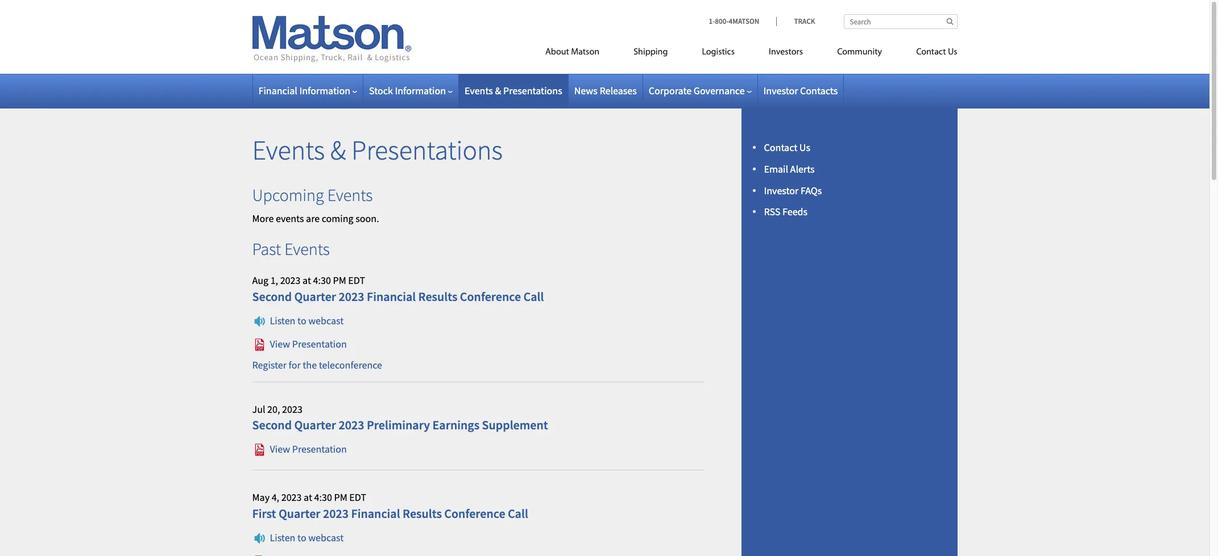 Task type: describe. For each thing, give the bounding box(es) containing it.
soon.
[[356, 212, 379, 225]]

conference for second
[[460, 289, 521, 305]]

upcoming  events
[[252, 184, 373, 206]]

view presentation inside second quarter 2023 preliminary earnings supplement 'article'
[[270, 443, 347, 456]]

governance
[[694, 84, 745, 97]]

1 view presentation link from the top
[[252, 338, 347, 351]]

may
[[252, 492, 270, 505]]

pm for first
[[334, 492, 347, 505]]

may 4, 2023 at 4:30 pm edt first quarter 2023 financial results conference call
[[252, 492, 528, 522]]

1 vertical spatial events & presentations
[[252, 133, 503, 167]]

track
[[794, 16, 815, 26]]

logistics
[[702, 48, 735, 57]]

0 vertical spatial contact us link
[[899, 42, 958, 65]]

upcoming
[[252, 184, 324, 206]]

jul
[[252, 403, 265, 416]]

presentation inside second quarter 2023 financial results conference call article
[[292, 338, 347, 351]]

rss feeds
[[764, 206, 808, 219]]

investors
[[769, 48, 803, 57]]

webcast for first quarter 2023 financial results conference call
[[308, 532, 344, 545]]

1-800-4matson
[[709, 16, 760, 26]]

aug 1, 2023 at 4:30 pm edt second quarter 2023 financial results conference call
[[252, 274, 544, 305]]

events & presentations link
[[465, 84, 562, 97]]

investor contacts link
[[764, 84, 838, 97]]

webcast for second quarter 2023 financial results conference call
[[308, 314, 344, 328]]

edt for first
[[349, 492, 366, 505]]

20,
[[267, 403, 280, 416]]

investor faqs
[[764, 184, 822, 197]]

0 vertical spatial events & presentations
[[465, 84, 562, 97]]

aug
[[252, 274, 269, 288]]

listen to webcast for second quarter 2023 financial results conference call
[[270, 314, 344, 328]]

1 vertical spatial presentations
[[352, 133, 503, 167]]

email alerts
[[764, 163, 815, 176]]

teleconference
[[319, 359, 382, 372]]

at for second
[[303, 274, 311, 288]]

for
[[289, 359, 301, 372]]

listen for second quarter 2023 financial results conference call
[[270, 314, 296, 328]]

earnings
[[433, 418, 480, 434]]

listen for first quarter 2023 financial results conference call
[[270, 532, 296, 545]]

call for second
[[524, 289, 544, 305]]

rss
[[764, 206, 781, 219]]

about matson link
[[528, 42, 617, 65]]

listen to webcast for first quarter 2023 financial results conference call
[[270, 532, 344, 545]]

4:30 for second
[[313, 274, 331, 288]]

call for first
[[508, 506, 528, 522]]

800-
[[715, 16, 729, 26]]

contact inside top menu navigation
[[917, 48, 946, 57]]

stock
[[369, 84, 393, 97]]

the
[[303, 359, 317, 372]]

past events
[[252, 239, 330, 260]]

top menu navigation
[[494, 42, 958, 65]]

financial information
[[259, 84, 350, 97]]

shipping link
[[617, 42, 685, 65]]

pm for second
[[333, 274, 346, 288]]

4:30 for first
[[314, 492, 332, 505]]

results for second
[[418, 289, 458, 305]]

edt for second
[[348, 274, 365, 288]]

about matson
[[546, 48, 600, 57]]

presentation inside second quarter 2023 preliminary earnings supplement 'article'
[[292, 443, 347, 456]]

contacts
[[800, 84, 838, 97]]

feeds
[[783, 206, 808, 219]]

events
[[276, 212, 304, 225]]

community link
[[820, 42, 899, 65]]

rss feeds link
[[764, 206, 808, 219]]

register
[[252, 359, 287, 372]]

view presentation link inside second quarter 2023 preliminary earnings supplement 'article'
[[252, 443, 347, 456]]



Task type: locate. For each thing, give the bounding box(es) containing it.
to
[[298, 314, 306, 328], [298, 532, 306, 545]]

coming
[[322, 212, 354, 225]]

0 vertical spatial contact
[[917, 48, 946, 57]]

0 vertical spatial pm
[[333, 274, 346, 288]]

1 vertical spatial presentation
[[292, 443, 347, 456]]

register for the teleconference link
[[252, 359, 382, 372]]

results inside may 4, 2023 at 4:30 pm edt first quarter 2023 financial results conference call
[[403, 506, 442, 522]]

Search search field
[[844, 14, 958, 29]]

edt up second quarter 2023 financial results conference call link
[[348, 274, 365, 288]]

at for first
[[304, 492, 312, 505]]

contact us link
[[899, 42, 958, 65], [764, 141, 811, 154]]

contact down search search field
[[917, 48, 946, 57]]

second quarter 2023 preliminary earnings supplement link
[[252, 418, 548, 434]]

investor for investor contacts
[[764, 84, 798, 97]]

first
[[252, 506, 276, 522]]

preliminary
[[367, 418, 430, 434]]

1 vertical spatial view presentation link
[[252, 443, 347, 456]]

matson
[[571, 48, 600, 57]]

2 listen to webcast from the top
[[270, 532, 344, 545]]

at inside 'aug 1, 2023 at 4:30 pm edt second quarter 2023 financial results conference call'
[[303, 274, 311, 288]]

contact us down search image
[[917, 48, 958, 57]]

1-
[[709, 16, 715, 26]]

first quarter 2023 financial results conference call article
[[252, 483, 705, 557]]

financial inside may 4, 2023 at 4:30 pm edt first quarter 2023 financial results conference call
[[351, 506, 400, 522]]

2 second from the top
[[252, 418, 292, 434]]

quarter for first
[[279, 506, 321, 522]]

search image
[[947, 18, 954, 25]]

4:30
[[313, 274, 331, 288], [314, 492, 332, 505]]

call inside 'aug 1, 2023 at 4:30 pm edt second quarter 2023 financial results conference call'
[[524, 289, 544, 305]]

corporate governance link
[[649, 84, 752, 97]]

0 horizontal spatial us
[[800, 141, 811, 154]]

0 vertical spatial edt
[[348, 274, 365, 288]]

webcast inside second quarter 2023 financial results conference call article
[[308, 314, 344, 328]]

0 vertical spatial second
[[252, 289, 292, 305]]

0 vertical spatial listen
[[270, 314, 296, 328]]

first quarter 2023 financial results conference call link
[[252, 506, 528, 522]]

1 horizontal spatial presentations
[[503, 84, 562, 97]]

0 vertical spatial view presentation link
[[252, 338, 347, 351]]

more events are coming soon.
[[252, 212, 379, 225]]

1 vertical spatial listen to webcast link
[[252, 532, 344, 545]]

1 view from the top
[[270, 338, 290, 351]]

1 horizontal spatial us
[[948, 48, 958, 57]]

4:30 inside may 4, 2023 at 4:30 pm edt first quarter 2023 financial results conference call
[[314, 492, 332, 505]]

2 presentation from the top
[[292, 443, 347, 456]]

edt
[[348, 274, 365, 288], [349, 492, 366, 505]]

1 view presentation from the top
[[270, 338, 347, 351]]

edt up first quarter 2023 financial results conference call link
[[349, 492, 366, 505]]

listen to webcast inside second quarter 2023 financial results conference call article
[[270, 314, 344, 328]]

contact us inside top menu navigation
[[917, 48, 958, 57]]

1 vertical spatial investor
[[764, 184, 799, 197]]

listen inside "first quarter 2023 financial results conference call" article
[[270, 532, 296, 545]]

2 webcast from the top
[[308, 532, 344, 545]]

information
[[299, 84, 350, 97], [395, 84, 446, 97]]

conference for first
[[444, 506, 505, 522]]

email alerts link
[[764, 163, 815, 176]]

second
[[252, 289, 292, 305], [252, 418, 292, 434]]

listen to webcast link for first quarter 2023 financial results conference call
[[252, 532, 344, 545]]

0 vertical spatial view
[[270, 338, 290, 351]]

second down 20, in the bottom of the page
[[252, 418, 292, 434]]

view presentation link up for
[[252, 338, 347, 351]]

listen to webcast link up for
[[252, 314, 344, 328]]

0 vertical spatial quarter
[[294, 289, 336, 305]]

0 vertical spatial results
[[418, 289, 458, 305]]

1 vertical spatial contact
[[764, 141, 798, 154]]

0 vertical spatial financial
[[259, 84, 297, 97]]

1 to from the top
[[298, 314, 306, 328]]

releases
[[600, 84, 637, 97]]

information for stock information
[[395, 84, 446, 97]]

conference
[[460, 289, 521, 305], [444, 506, 505, 522]]

1 vertical spatial at
[[304, 492, 312, 505]]

1 horizontal spatial contact us link
[[899, 42, 958, 65]]

email
[[764, 163, 788, 176]]

1 horizontal spatial contact
[[917, 48, 946, 57]]

results for first
[[403, 506, 442, 522]]

1 vertical spatial listen
[[270, 532, 296, 545]]

listen to webcast link
[[252, 314, 344, 328], [252, 532, 344, 545]]

news
[[574, 84, 598, 97]]

1 vertical spatial quarter
[[294, 418, 336, 434]]

second inside 'aug 1, 2023 at 4:30 pm edt second quarter 2023 financial results conference call'
[[252, 289, 292, 305]]

1 presentation from the top
[[292, 338, 347, 351]]

quarter inside jul 20, 2023 second quarter 2023 preliminary earnings supplement
[[294, 418, 336, 434]]

0 horizontal spatial &
[[330, 133, 346, 167]]

to for first quarter 2023 financial results conference call
[[298, 532, 306, 545]]

to for second quarter 2023 financial results conference call
[[298, 314, 306, 328]]

listen inside second quarter 2023 financial results conference call article
[[270, 314, 296, 328]]

0 horizontal spatial information
[[299, 84, 350, 97]]

financial
[[259, 84, 297, 97], [367, 289, 416, 305], [351, 506, 400, 522]]

investors link
[[752, 42, 820, 65]]

corporate
[[649, 84, 692, 97]]

are
[[306, 212, 320, 225]]

1 vertical spatial to
[[298, 532, 306, 545]]

investor for investor faqs
[[764, 184, 799, 197]]

contact us link up email alerts
[[764, 141, 811, 154]]

alerts
[[790, 163, 815, 176]]

view presentation down 20, in the bottom of the page
[[270, 443, 347, 456]]

0 horizontal spatial contact us link
[[764, 141, 811, 154]]

1 vertical spatial webcast
[[308, 532, 344, 545]]

at right 4,
[[304, 492, 312, 505]]

view presentation link
[[252, 338, 347, 351], [252, 443, 347, 456]]

second quarter 2023 preliminary earnings supplement article
[[252, 394, 705, 471]]

logistics link
[[685, 42, 752, 65]]

webcast
[[308, 314, 344, 328], [308, 532, 344, 545]]

corporate governance
[[649, 84, 745, 97]]

us up alerts on the right top of the page
[[800, 141, 811, 154]]

1 horizontal spatial information
[[395, 84, 446, 97]]

1-800-4matson link
[[709, 16, 777, 26]]

0 vertical spatial call
[[524, 289, 544, 305]]

2 listen to webcast link from the top
[[252, 532, 344, 545]]

0 horizontal spatial contact us
[[764, 141, 811, 154]]

view presentation up the
[[270, 338, 347, 351]]

0 vertical spatial 4:30
[[313, 274, 331, 288]]

events
[[465, 84, 493, 97], [252, 133, 325, 167], [327, 184, 373, 206], [285, 239, 330, 260]]

information down matson image
[[299, 84, 350, 97]]

second inside jul 20, 2023 second quarter 2023 preliminary earnings supplement
[[252, 418, 292, 434]]

listen to webcast up the
[[270, 314, 344, 328]]

events & presentations
[[465, 84, 562, 97], [252, 133, 503, 167]]

0 horizontal spatial contact
[[764, 141, 798, 154]]

contact us up email alerts
[[764, 141, 811, 154]]

1 vertical spatial view presentation
[[270, 443, 347, 456]]

stock information link
[[369, 84, 453, 97]]

information right stock
[[395, 84, 446, 97]]

at
[[303, 274, 311, 288], [304, 492, 312, 505]]

2 vertical spatial quarter
[[279, 506, 321, 522]]

contact up email
[[764, 141, 798, 154]]

4,
[[272, 492, 279, 505]]

0 horizontal spatial presentations
[[352, 133, 503, 167]]

view down 20, in the bottom of the page
[[270, 443, 290, 456]]

quarter
[[294, 289, 336, 305], [294, 418, 336, 434], [279, 506, 321, 522]]

2 view presentation link from the top
[[252, 443, 347, 456]]

past
[[252, 239, 281, 260]]

us down search image
[[948, 48, 958, 57]]

1,
[[271, 274, 278, 288]]

jul 20, 2023 second quarter 2023 preliminary earnings supplement
[[252, 403, 548, 434]]

1 vertical spatial contact us
[[764, 141, 811, 154]]

4:30 down past events
[[313, 274, 331, 288]]

second quarter 2023 financial results conference call link
[[252, 289, 544, 305]]

listen to webcast link for second quarter 2023 financial results conference call
[[252, 314, 344, 328]]

1 vertical spatial edt
[[349, 492, 366, 505]]

1 vertical spatial 4:30
[[314, 492, 332, 505]]

1 vertical spatial second
[[252, 418, 292, 434]]

1 vertical spatial contact us link
[[764, 141, 811, 154]]

us
[[948, 48, 958, 57], [800, 141, 811, 154]]

matson image
[[252, 16, 412, 63]]

information for financial information
[[299, 84, 350, 97]]

investor up rss feeds on the right of the page
[[764, 184, 799, 197]]

edt inside 'aug 1, 2023 at 4:30 pm edt second quarter 2023 financial results conference call'
[[348, 274, 365, 288]]

1 information from the left
[[299, 84, 350, 97]]

stock information
[[369, 84, 446, 97]]

1 vertical spatial call
[[508, 506, 528, 522]]

1 second from the top
[[252, 289, 292, 305]]

1 vertical spatial us
[[800, 141, 811, 154]]

about
[[546, 48, 569, 57]]

view presentation link down 20, in the bottom of the page
[[252, 443, 347, 456]]

pm inside may 4, 2023 at 4:30 pm edt first quarter 2023 financial results conference call
[[334, 492, 347, 505]]

1 vertical spatial results
[[403, 506, 442, 522]]

results
[[418, 289, 458, 305], [403, 506, 442, 522]]

1 vertical spatial conference
[[444, 506, 505, 522]]

1 vertical spatial financial
[[367, 289, 416, 305]]

quarter inside may 4, 2023 at 4:30 pm edt first quarter 2023 financial results conference call
[[279, 506, 321, 522]]

0 vertical spatial investor
[[764, 84, 798, 97]]

news releases
[[574, 84, 637, 97]]

faqs
[[801, 184, 822, 197]]

financial for second
[[367, 289, 416, 305]]

community
[[837, 48, 882, 57]]

1 vertical spatial listen to webcast
[[270, 532, 344, 545]]

1 listen to webcast from the top
[[270, 314, 344, 328]]

0 vertical spatial webcast
[[308, 314, 344, 328]]

investor down investors link
[[764, 84, 798, 97]]

0 vertical spatial presentation
[[292, 338, 347, 351]]

pm inside 'aug 1, 2023 at 4:30 pm edt second quarter 2023 financial results conference call'
[[333, 274, 346, 288]]

second down 1,
[[252, 289, 292, 305]]

second quarter 2023 financial results conference call article
[[252, 265, 705, 383]]

0 vertical spatial listen to webcast link
[[252, 314, 344, 328]]

4matson
[[729, 16, 760, 26]]

view presentation inside second quarter 2023 financial results conference call article
[[270, 338, 347, 351]]

view inside second quarter 2023 financial results conference call article
[[270, 338, 290, 351]]

to inside second quarter 2023 financial results conference call article
[[298, 314, 306, 328]]

contact us link down search image
[[899, 42, 958, 65]]

news releases link
[[574, 84, 637, 97]]

quarter for second
[[294, 289, 336, 305]]

webcast inside "first quarter 2023 financial results conference call" article
[[308, 532, 344, 545]]

financial information link
[[259, 84, 357, 97]]

pm
[[333, 274, 346, 288], [334, 492, 347, 505]]

view inside second quarter 2023 preliminary earnings supplement 'article'
[[270, 443, 290, 456]]

0 vertical spatial to
[[298, 314, 306, 328]]

1 vertical spatial &
[[330, 133, 346, 167]]

track link
[[777, 16, 815, 26]]

presentation
[[292, 338, 347, 351], [292, 443, 347, 456]]

1 webcast from the top
[[308, 314, 344, 328]]

more
[[252, 212, 274, 225]]

financial for first
[[351, 506, 400, 522]]

2 vertical spatial financial
[[351, 506, 400, 522]]

listen to webcast
[[270, 314, 344, 328], [270, 532, 344, 545]]

2 view presentation from the top
[[270, 443, 347, 456]]

1 vertical spatial view
[[270, 443, 290, 456]]

listen
[[270, 314, 296, 328], [270, 532, 296, 545]]

2 view from the top
[[270, 443, 290, 456]]

0 vertical spatial view presentation
[[270, 338, 347, 351]]

presentations
[[503, 84, 562, 97], [352, 133, 503, 167]]

1 listen to webcast link from the top
[[252, 314, 344, 328]]

listen to webcast down first
[[270, 532, 344, 545]]

1 horizontal spatial &
[[495, 84, 501, 97]]

1 horizontal spatial contact us
[[917, 48, 958, 57]]

listen to webcast inside "first quarter 2023 financial results conference call" article
[[270, 532, 344, 545]]

4:30 inside 'aug 1, 2023 at 4:30 pm edt second quarter 2023 financial results conference call'
[[313, 274, 331, 288]]

to inside "first quarter 2023 financial results conference call" article
[[298, 532, 306, 545]]

supplement
[[482, 418, 548, 434]]

view
[[270, 338, 290, 351], [270, 443, 290, 456]]

2 information from the left
[[395, 84, 446, 97]]

listen down first
[[270, 532, 296, 545]]

investor contacts
[[764, 84, 838, 97]]

edt inside may 4, 2023 at 4:30 pm edt first quarter 2023 financial results conference call
[[349, 492, 366, 505]]

investor faqs link
[[764, 184, 822, 197]]

at right 1,
[[303, 274, 311, 288]]

2 listen from the top
[[270, 532, 296, 545]]

listen down 1,
[[270, 314, 296, 328]]

2023
[[280, 274, 301, 288], [339, 289, 364, 305], [282, 403, 303, 416], [339, 418, 364, 434], [281, 492, 302, 505], [323, 506, 349, 522]]

view presentation
[[270, 338, 347, 351], [270, 443, 347, 456]]

1 listen from the top
[[270, 314, 296, 328]]

0 vertical spatial us
[[948, 48, 958, 57]]

investor
[[764, 84, 798, 97], [764, 184, 799, 197]]

None search field
[[844, 14, 958, 29]]

register for the teleconference
[[252, 359, 382, 372]]

0 vertical spatial contact us
[[917, 48, 958, 57]]

conference inside may 4, 2023 at 4:30 pm edt first quarter 2023 financial results conference call
[[444, 506, 505, 522]]

view up register
[[270, 338, 290, 351]]

call
[[524, 289, 544, 305], [508, 506, 528, 522]]

0 vertical spatial listen to webcast
[[270, 314, 344, 328]]

0 vertical spatial presentations
[[503, 84, 562, 97]]

shipping
[[634, 48, 668, 57]]

0 vertical spatial &
[[495, 84, 501, 97]]

2 to from the top
[[298, 532, 306, 545]]

0 vertical spatial conference
[[460, 289, 521, 305]]

call inside may 4, 2023 at 4:30 pm edt first quarter 2023 financial results conference call
[[508, 506, 528, 522]]

1 vertical spatial pm
[[334, 492, 347, 505]]

quarter inside 'aug 1, 2023 at 4:30 pm edt second quarter 2023 financial results conference call'
[[294, 289, 336, 305]]

0 vertical spatial at
[[303, 274, 311, 288]]

at inside may 4, 2023 at 4:30 pm edt first quarter 2023 financial results conference call
[[304, 492, 312, 505]]

financial inside 'aug 1, 2023 at 4:30 pm edt second quarter 2023 financial results conference call'
[[367, 289, 416, 305]]

conference inside 'aug 1, 2023 at 4:30 pm edt second quarter 2023 financial results conference call'
[[460, 289, 521, 305]]

4:30 right 4,
[[314, 492, 332, 505]]

us inside top menu navigation
[[948, 48, 958, 57]]

results inside 'aug 1, 2023 at 4:30 pm edt second quarter 2023 financial results conference call'
[[418, 289, 458, 305]]

listen to webcast link down first
[[252, 532, 344, 545]]



Task type: vqa. For each thing, say whether or not it's contained in the screenshot.
bottommost '»'
no



